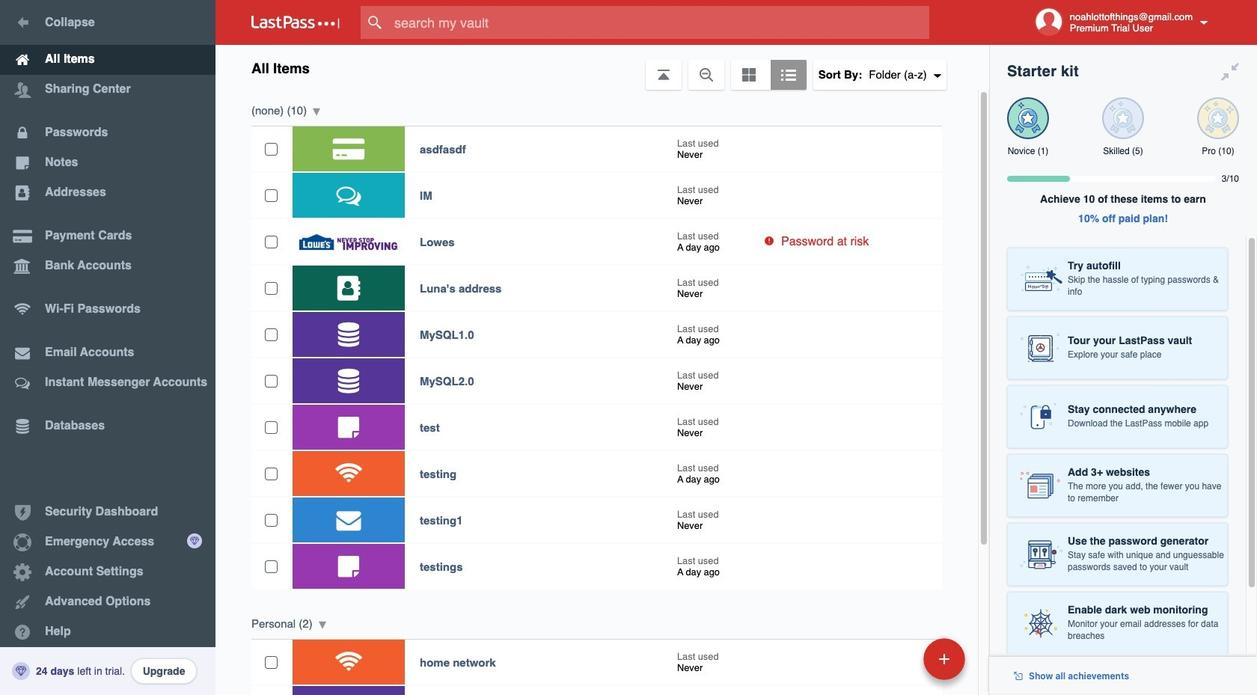 Task type: locate. For each thing, give the bounding box(es) containing it.
new item navigation
[[821, 634, 975, 695]]

lastpass image
[[252, 16, 340, 29]]

new item element
[[821, 638, 971, 680]]

vault options navigation
[[216, 45, 990, 90]]



Task type: describe. For each thing, give the bounding box(es) containing it.
main navigation navigation
[[0, 0, 216, 695]]

search my vault text field
[[361, 6, 959, 39]]

Search search field
[[361, 6, 959, 39]]



